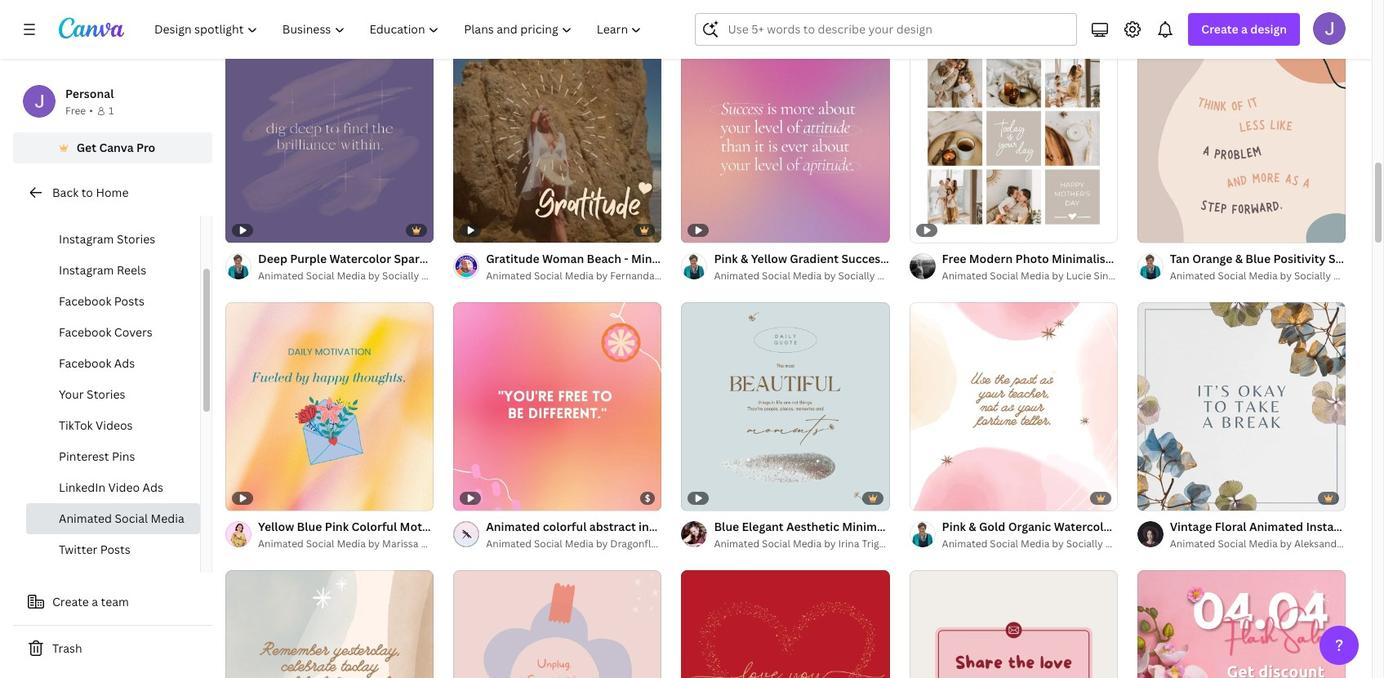 Task type: vqa. For each thing, say whether or not it's contained in the screenshot.
the facebook associated with Facebook Covers
yes



Task type: describe. For each thing, give the bounding box(es) containing it.
linkedin
[[59, 480, 106, 495]]

to
[[81, 185, 93, 200]]

by inside animated colorful abstract inspiring quote social media animated social media by dragonfly ave
[[596, 537, 608, 551]]

facebook ads link
[[26, 348, 200, 379]]

aleksandra
[[1295, 537, 1347, 551]]

instagram reels link
[[26, 255, 200, 286]]

by inside animated social media by marissa abao's images link
[[368, 537, 380, 551]]

media inside vintage floral animated instagram pos animated social media by aleksandra chubar
[[1249, 537, 1278, 551]]

trigubova
[[862, 537, 909, 551]]

a for design
[[1242, 21, 1248, 37]]

jacob simon image
[[1314, 12, 1346, 45]]

colorful
[[543, 519, 587, 534]]

your
[[59, 386, 84, 402]]

instagram reels
[[59, 262, 146, 278]]

stories for instagram stories
[[117, 231, 156, 247]]

animated social media by marissa abao's images link
[[258, 536, 488, 552]]

social inside animated colorful abstract inspiring quote social media animated social media by dragonfly ave
[[534, 537, 563, 551]]

free
[[65, 104, 86, 118]]

team
[[101, 594, 129, 609]]

animated social media by creative man
[[714, 0, 910, 14]]

trash
[[52, 641, 82, 656]]

pinterest
[[59, 449, 109, 464]]

back
[[52, 185, 79, 200]]

animated colorful abstract inspiring quote social media animated social media by dragonfly ave
[[486, 519, 795, 551]]

trash link
[[13, 632, 212, 665]]

by inside vintage floral animated instagram pos animated social media by aleksandra chubar
[[1281, 537, 1292, 551]]

vintage floral animated instagram pos link
[[1171, 518, 1385, 536]]

vintage floral animated instagram post with audio image
[[1138, 302, 1346, 511]]

pro
[[136, 140, 155, 155]]

canva
[[99, 140, 134, 155]]

animated social media by irina trigubova
[[714, 537, 909, 551]]

1
[[109, 104, 114, 118]]

back to home
[[52, 185, 129, 200]]

create a team
[[52, 594, 129, 609]]

social inside vintage floral animated instagram pos animated social media by aleksandra chubar
[[1219, 537, 1247, 551]]

twitter posts link
[[26, 534, 200, 565]]

by inside animated social media by creative man link
[[824, 0, 836, 14]]

top level navigation element
[[144, 13, 656, 46]]

vintage floral animated instagram pos animated social media by aleksandra chubar
[[1171, 519, 1385, 551]]

animated colorful abstract inspiring quote social media link
[[486, 518, 795, 536]]

ave
[[659, 537, 677, 551]]

animated social media by olha kozachenko
[[1171, 0, 1376, 14]]

by inside animated social media by lucie sindelkova link
[[1053, 269, 1064, 283]]

animated social media by creative man link
[[714, 0, 910, 16]]

kozachenko
[[1319, 0, 1376, 14]]

linkedin video ads
[[59, 480, 163, 495]]

twitter
[[59, 542, 97, 557]]

instagram stories link
[[26, 224, 200, 255]]

tiktok videos link
[[26, 410, 200, 441]]

facebook posts
[[59, 293, 145, 309]]

media
[[761, 519, 795, 534]]

images
[[455, 537, 488, 551]]

quote
[[690, 519, 723, 534]]

animated social media by fernanda festucci link
[[486, 268, 697, 284]]

facebook for facebook covers
[[59, 324, 111, 340]]

creative
[[839, 0, 885, 14]]

animated social media by lucie sindelkova
[[942, 269, 1146, 283]]

covers
[[114, 324, 153, 340]]

personal
[[65, 86, 114, 101]]

your stories link
[[26, 379, 200, 410]]

reels
[[117, 262, 146, 278]]

videos
[[96, 417, 133, 433]]

create a design button
[[1189, 13, 1301, 46]]

floral
[[1215, 519, 1247, 534]]

Search search field
[[728, 14, 1067, 45]]

get canva pro
[[77, 140, 155, 155]]

pos
[[1365, 519, 1385, 534]]

chubar
[[1349, 537, 1384, 551]]

instagram stories
[[59, 231, 156, 247]]

create a design
[[1202, 21, 1288, 37]]

create for create a design
[[1202, 21, 1239, 37]]

posts for facebook posts
[[114, 293, 145, 309]]



Task type: locate. For each thing, give the bounding box(es) containing it.
2 facebook from the top
[[59, 324, 111, 340]]

0 vertical spatial posts
[[117, 200, 147, 216]]

a inside dropdown button
[[1242, 21, 1248, 37]]

sorted
[[1106, 0, 1138, 14], [422, 269, 454, 282], [878, 269, 910, 283], [1334, 269, 1366, 283], [1106, 537, 1138, 551]]

0 horizontal spatial create
[[52, 594, 89, 609]]

create inside button
[[52, 594, 89, 609]]

create
[[1202, 21, 1239, 37], [52, 594, 89, 609]]

3 facebook from the top
[[59, 355, 111, 371]]

instagram inside vintage floral animated instagram pos animated social media by aleksandra chubar
[[1307, 519, 1363, 534]]

linkedin video ads link
[[26, 472, 200, 503]]

abstract
[[590, 519, 636, 534]]

stories up reels
[[117, 231, 156, 247]]

back to home link
[[13, 176, 212, 209]]

animated social media by dragonfly ave link
[[486, 536, 677, 552]]

stories
[[117, 231, 156, 247], [87, 386, 125, 402]]

2 vertical spatial posts
[[100, 542, 131, 557]]

tiktok videos
[[59, 417, 133, 433]]

facebook up facebook ads
[[59, 324, 111, 340]]

1 vertical spatial create
[[52, 594, 89, 609]]

0 vertical spatial facebook
[[59, 293, 111, 309]]

posts
[[117, 200, 147, 216], [114, 293, 145, 309], [100, 542, 131, 557]]

•
[[89, 104, 93, 118]]

pinterest pins
[[59, 449, 135, 464]]

facebook covers
[[59, 324, 153, 340]]

facebook posts link
[[26, 286, 200, 317]]

ads down covers at the left of the page
[[114, 355, 135, 371]]

a
[[1242, 21, 1248, 37], [92, 594, 98, 609]]

create a team button
[[13, 586, 212, 618]]

festucci
[[657, 269, 697, 283]]

0 vertical spatial a
[[1242, 21, 1248, 37]]

facebook inside facebook posts 'link'
[[59, 293, 111, 309]]

by inside animated social media by fernanda festucci link
[[596, 269, 608, 283]]

pins
[[112, 449, 135, 464]]

inspiring
[[639, 519, 687, 534]]

vintage
[[1171, 519, 1213, 534]]

0 horizontal spatial ads
[[114, 355, 135, 371]]

fernanda
[[611, 269, 655, 283]]

social
[[726, 519, 758, 534]]

tan orange & blue positivity step forward animated social media image
[[1138, 34, 1346, 242]]

a inside button
[[92, 594, 98, 609]]

olha
[[1295, 0, 1317, 14]]

1 facebook from the top
[[59, 293, 111, 309]]

1 vertical spatial ads
[[143, 480, 163, 495]]

your stories
[[59, 386, 125, 402]]

stories for your stories
[[87, 386, 125, 402]]

marissa
[[382, 537, 419, 551]]

instagram posts link
[[26, 193, 200, 224]]

1 horizontal spatial create
[[1202, 21, 1239, 37]]

0 vertical spatial create
[[1202, 21, 1239, 37]]

0 horizontal spatial a
[[92, 594, 98, 609]]

ads right 'video'
[[143, 480, 163, 495]]

irina
[[839, 537, 860, 551]]

posts for twitter posts
[[100, 542, 131, 557]]

instagram for instagram reels
[[59, 262, 114, 278]]

animated social media by socially sorted link
[[942, 0, 1138, 16], [258, 268, 454, 284], [714, 268, 910, 284], [1171, 268, 1366, 284], [942, 536, 1138, 552]]

media
[[793, 0, 822, 14], [1021, 0, 1050, 14], [1249, 0, 1278, 14], [337, 269, 366, 282], [565, 269, 594, 283], [793, 269, 822, 283], [1021, 269, 1050, 283], [1249, 269, 1278, 283], [151, 511, 184, 526], [337, 537, 366, 551], [565, 537, 594, 551], [793, 537, 822, 551], [1021, 537, 1050, 551], [1249, 537, 1278, 551]]

facebook for facebook ads
[[59, 355, 111, 371]]

a for team
[[92, 594, 98, 609]]

home
[[96, 185, 129, 200]]

get canva pro button
[[13, 132, 212, 163]]

get
[[77, 140, 96, 155]]

twitter posts
[[59, 542, 131, 557]]

by inside animated social media by irina trigubova link
[[824, 537, 836, 551]]

ads
[[114, 355, 135, 371], [143, 480, 163, 495]]

0 vertical spatial stories
[[117, 231, 156, 247]]

pink & gold organic watercolor motivational quote animated social media image
[[910, 302, 1118, 511]]

posts down reels
[[114, 293, 145, 309]]

animated social media by aleksandra chubar link
[[1171, 536, 1384, 552]]

animated social media by irina trigubova link
[[714, 536, 909, 552]]

posts down animated social media
[[100, 542, 131, 557]]

animated social media by marissa abao's images
[[258, 537, 488, 551]]

facebook down 'instagram reels'
[[59, 293, 111, 309]]

by inside 'animated social media by olha kozachenko' link
[[1281, 0, 1292, 14]]

posts inside 'link'
[[114, 293, 145, 309]]

posts up instagram stories link
[[117, 200, 147, 216]]

1 horizontal spatial ads
[[143, 480, 163, 495]]

dragonfly
[[611, 537, 657, 551]]

create for create a team
[[52, 594, 89, 609]]

1 horizontal spatial a
[[1242, 21, 1248, 37]]

create left "team"
[[52, 594, 89, 609]]

lucie
[[1067, 269, 1092, 283]]

abao's
[[421, 537, 453, 551]]

create inside dropdown button
[[1202, 21, 1239, 37]]

design
[[1251, 21, 1288, 37]]

stories down the facebook ads link
[[87, 386, 125, 402]]

sindelkova
[[1094, 269, 1146, 283]]

facebook up the your stories
[[59, 355, 111, 371]]

facebook
[[59, 293, 111, 309], [59, 324, 111, 340], [59, 355, 111, 371]]

None search field
[[696, 13, 1078, 46]]

facebook for facebook posts
[[59, 293, 111, 309]]

create left design
[[1202, 21, 1239, 37]]

facebook ads
[[59, 355, 135, 371]]

instagram posts
[[59, 200, 147, 216]]

media inside animated colorful abstract inspiring quote social media animated social media by dragonfly ave
[[565, 537, 594, 551]]

facebook inside the facebook ads link
[[59, 355, 111, 371]]

animated
[[714, 0, 760, 14], [942, 0, 988, 14], [1171, 0, 1216, 14], [258, 269, 304, 282], [486, 269, 532, 283], [714, 269, 760, 283], [942, 269, 988, 283], [1171, 269, 1216, 283], [59, 511, 112, 526], [486, 519, 540, 534], [1250, 519, 1304, 534], [258, 537, 304, 551], [486, 537, 532, 551], [714, 537, 760, 551], [942, 537, 988, 551], [1171, 537, 1216, 551]]

instagram
[[59, 200, 114, 216], [59, 231, 114, 247], [59, 262, 114, 278], [1307, 519, 1363, 534]]

animated social media by lucie sindelkova link
[[942, 268, 1146, 284]]

facebook covers link
[[26, 317, 200, 348]]

free •
[[65, 104, 93, 118]]

instagram for instagram stories
[[59, 231, 114, 247]]

animated social media by socially sorted
[[942, 0, 1138, 14], [258, 269, 454, 282], [714, 269, 910, 283], [1171, 269, 1366, 283], [942, 537, 1138, 551]]

man
[[887, 0, 910, 14]]

facebook inside facebook covers link
[[59, 324, 111, 340]]

posts for instagram posts
[[117, 200, 147, 216]]

$
[[645, 492, 651, 504]]

instagram for instagram posts
[[59, 200, 114, 216]]

by
[[824, 0, 836, 14], [1053, 0, 1064, 14], [1281, 0, 1292, 14], [368, 269, 380, 282], [596, 269, 608, 283], [824, 269, 836, 283], [1053, 269, 1064, 283], [1281, 269, 1292, 283], [368, 537, 380, 551], [596, 537, 608, 551], [824, 537, 836, 551], [1053, 537, 1064, 551], [1281, 537, 1292, 551]]

animated social media by fernanda festucci
[[486, 269, 697, 283]]

1 vertical spatial stories
[[87, 386, 125, 402]]

2 vertical spatial facebook
[[59, 355, 111, 371]]

1 vertical spatial posts
[[114, 293, 145, 309]]

a left "team"
[[92, 594, 98, 609]]

social
[[762, 0, 791, 14], [990, 0, 1019, 14], [1219, 0, 1247, 14], [306, 269, 335, 282], [534, 269, 563, 283], [762, 269, 791, 283], [990, 269, 1019, 283], [1219, 269, 1247, 283], [115, 511, 148, 526], [306, 537, 335, 551], [534, 537, 563, 551], [762, 537, 791, 551], [990, 537, 1019, 551], [1219, 537, 1247, 551]]

pinterest pins link
[[26, 441, 200, 472]]

a left design
[[1242, 21, 1248, 37]]

socially
[[1067, 0, 1104, 14], [382, 269, 419, 282], [839, 269, 876, 283], [1295, 269, 1332, 283], [1067, 537, 1104, 551]]

1 vertical spatial a
[[92, 594, 98, 609]]

0 vertical spatial ads
[[114, 355, 135, 371]]

tiktok
[[59, 417, 93, 433]]

1 vertical spatial facebook
[[59, 324, 111, 340]]

animated social media
[[59, 511, 184, 526]]

animated social media by olha kozachenko link
[[1171, 0, 1376, 16]]



